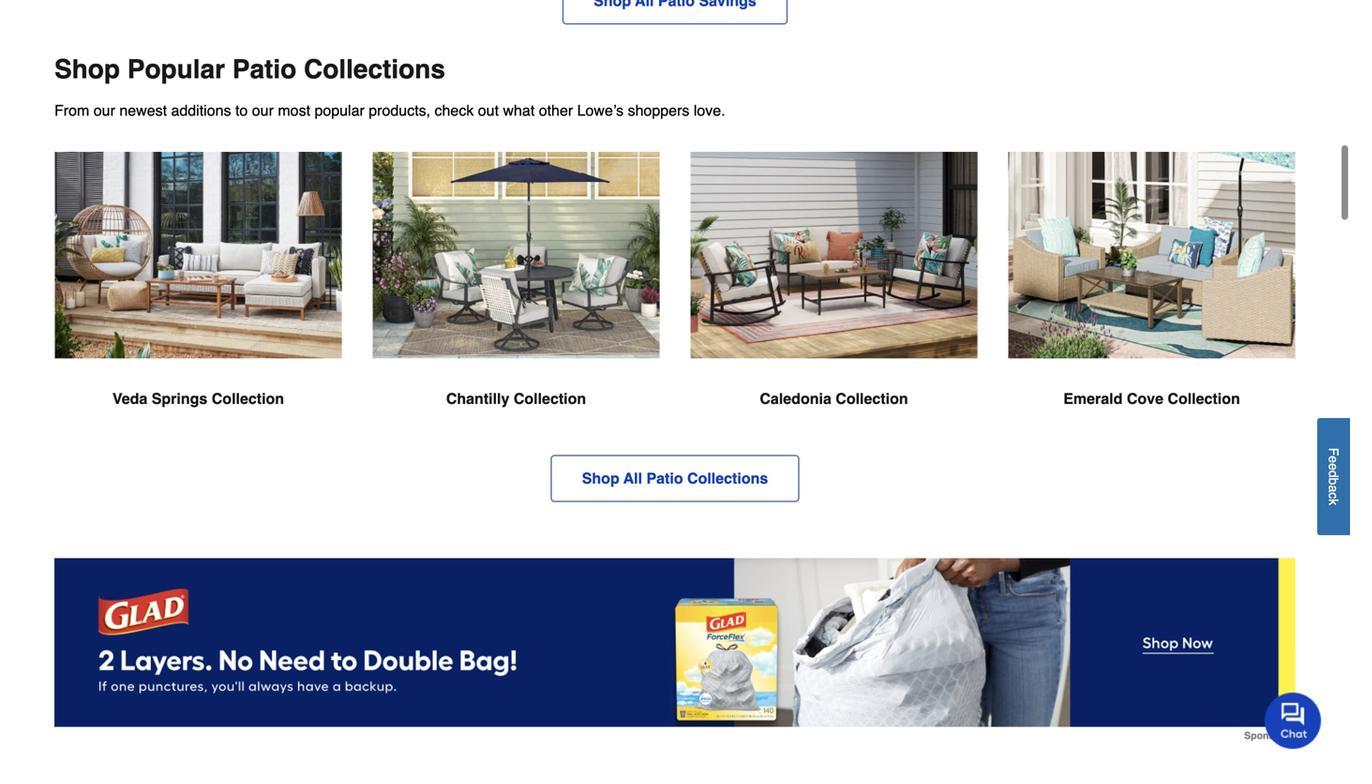 Task type: describe. For each thing, give the bounding box(es) containing it.
1 collection from the left
[[212, 390, 284, 407]]

chantilly
[[446, 390, 510, 407]]

chantilly collection link
[[372, 152, 660, 455]]

veda springs collection
[[112, 390, 284, 407]]

shop all patio collections link
[[551, 455, 799, 502]]

springs
[[152, 390, 208, 407]]

shop all patio collections
[[582, 470, 768, 487]]

b
[[1326, 478, 1341, 485]]

veda springs collection link
[[54, 152, 342, 455]]

shoppers
[[628, 102, 690, 119]]

additions
[[171, 102, 231, 119]]

veda
[[112, 390, 147, 407]]

check
[[435, 102, 474, 119]]

a caledonia 4-piece conversation set with rockers and area rug. image
[[690, 152, 978, 359]]

newest
[[119, 102, 167, 119]]

patio for popular
[[232, 55, 297, 85]]

2 our from the left
[[252, 102, 274, 119]]

3 collection from the left
[[836, 390, 908, 407]]

advertisement region
[[54, 558, 1296, 741]]

shop for shop all patio collections
[[582, 470, 620, 487]]

emerald cove collection
[[1064, 390, 1240, 407]]

popular
[[315, 102, 365, 119]]

a veda springs 5-piece conversation set with egg chair. image
[[54, 152, 342, 359]]

an emerald cove 4-piece conversation set with loveseat and coffee table. image
[[1008, 152, 1296, 359]]

products,
[[369, 102, 430, 119]]

to
[[235, 102, 248, 119]]

all
[[623, 470, 642, 487]]

love.
[[694, 102, 725, 119]]

shop for shop popular patio collections
[[54, 55, 120, 85]]



Task type: locate. For each thing, give the bounding box(es) containing it.
0 horizontal spatial patio
[[232, 55, 297, 85]]

2 collection from the left
[[514, 390, 586, 407]]

collection right cove
[[1168, 390, 1240, 407]]

shop up from
[[54, 55, 120, 85]]

collections
[[304, 55, 445, 85], [687, 470, 768, 487]]

k
[[1326, 499, 1341, 505]]

emerald cove collection link
[[1008, 152, 1296, 455]]

f e e d b a c k button
[[1317, 418, 1350, 535]]

our
[[94, 102, 115, 119], [252, 102, 274, 119]]

4 collection from the left
[[1168, 390, 1240, 407]]

out
[[478, 102, 499, 119]]

e up d at the right of page
[[1326, 456, 1341, 463]]

0 horizontal spatial collections
[[304, 55, 445, 85]]

cove
[[1127, 390, 1164, 407]]

0 vertical spatial collections
[[304, 55, 445, 85]]

collection
[[212, 390, 284, 407], [514, 390, 586, 407], [836, 390, 908, 407], [1168, 390, 1240, 407]]

1 horizontal spatial patio
[[646, 470, 683, 487]]

e
[[1326, 456, 1341, 463], [1326, 463, 1341, 470]]

c
[[1326, 492, 1341, 499]]

collections for shop all patio collections
[[687, 470, 768, 487]]

other
[[539, 102, 573, 119]]

most
[[278, 102, 310, 119]]

our right to
[[252, 102, 274, 119]]

0 horizontal spatial shop
[[54, 55, 120, 85]]

f e e d b a c k
[[1326, 448, 1341, 505]]

0 vertical spatial patio
[[232, 55, 297, 85]]

patio right all
[[646, 470, 683, 487]]

collection right 'caledonia'
[[836, 390, 908, 407]]

1 horizontal spatial our
[[252, 102, 274, 119]]

from our newest additions to our most popular products, check out what other lowe's shoppers love.
[[54, 102, 725, 119]]

collections for shop popular patio collections
[[304, 55, 445, 85]]

popular
[[127, 55, 225, 85]]

1 vertical spatial collections
[[687, 470, 768, 487]]

e up b
[[1326, 463, 1341, 470]]

1 horizontal spatial collections
[[687, 470, 768, 487]]

1 vertical spatial patio
[[646, 470, 683, 487]]

chantilly collection
[[446, 390, 586, 407]]

shop
[[54, 55, 120, 85], [582, 470, 620, 487]]

caledonia collection link
[[690, 152, 978, 455]]

caledonia collection
[[760, 390, 908, 407]]

patio
[[232, 55, 297, 85], [646, 470, 683, 487]]

lowe's
[[577, 102, 624, 119]]

shop popular patio collections
[[54, 55, 445, 85]]

a
[[1326, 485, 1341, 492]]

0 horizontal spatial our
[[94, 102, 115, 119]]

0 vertical spatial shop
[[54, 55, 120, 85]]

collection right chantilly
[[514, 390, 586, 407]]

2 e from the top
[[1326, 463, 1341, 470]]

1 vertical spatial shop
[[582, 470, 620, 487]]

f
[[1326, 448, 1341, 456]]

patio for all
[[646, 470, 683, 487]]

emerald
[[1064, 390, 1123, 407]]

d
[[1326, 470, 1341, 478]]

patio up to
[[232, 55, 297, 85]]

collection right springs
[[212, 390, 284, 407]]

1 e from the top
[[1326, 456, 1341, 463]]

1 our from the left
[[94, 102, 115, 119]]

chat invite button image
[[1265, 692, 1322, 749]]

what
[[503, 102, 535, 119]]

a chantilly 5-piece dining set with white cushions. image
[[372, 152, 660, 359]]

shop left all
[[582, 470, 620, 487]]

1 horizontal spatial shop
[[582, 470, 620, 487]]

caledonia
[[760, 390, 832, 407]]

our right from
[[94, 102, 115, 119]]

from
[[54, 102, 89, 119]]



Task type: vqa. For each thing, say whether or not it's contained in the screenshot.
newest
yes



